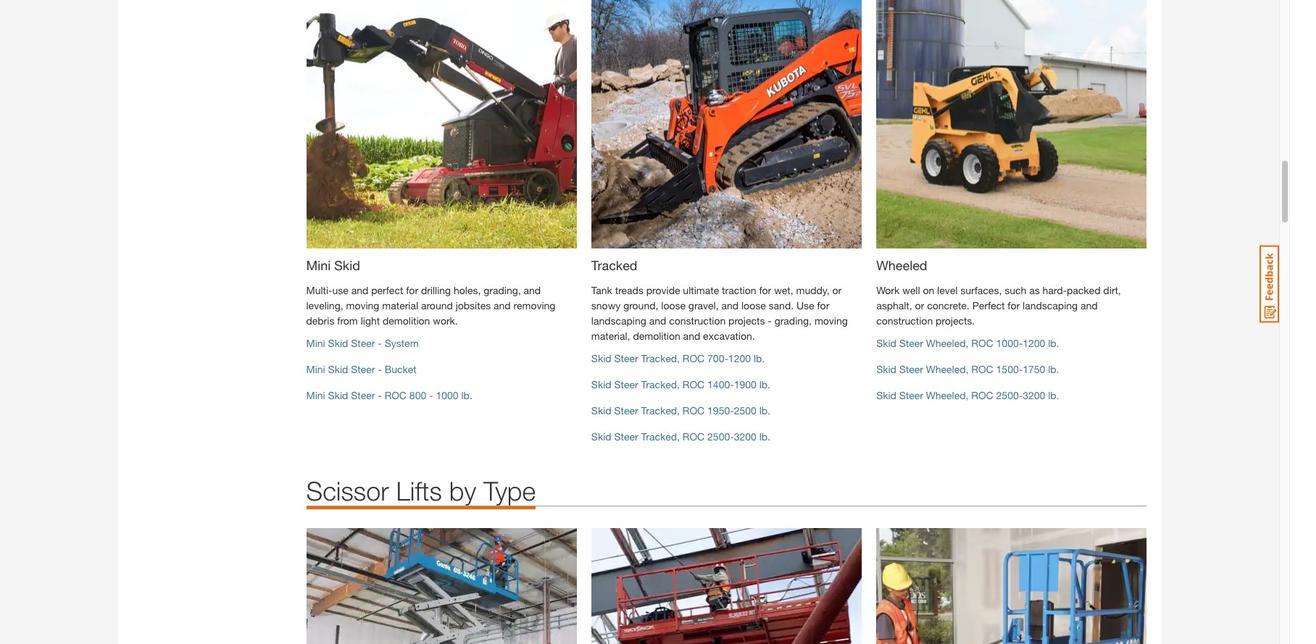 Task type: vqa. For each thing, say whether or not it's contained in the screenshot.
Improvement
no



Task type: locate. For each thing, give the bounding box(es) containing it.
0 horizontal spatial grading,
[[484, 284, 521, 296]]

and up skid steer tracked, roc 700-1200 lb. link
[[683, 330, 700, 342]]

skid steer tracked, roc 1400-1900 lb. link
[[591, 378, 770, 390]]

3 tracked, from the top
[[641, 404, 680, 417]]

2500-
[[996, 389, 1023, 401], [707, 430, 734, 443]]

- right 800
[[429, 389, 433, 401]]

steer for skid steer tracked, roc 1400-1900 lb.
[[614, 378, 638, 390]]

0 horizontal spatial landscaping
[[591, 314, 646, 327]]

landscaping down hard-
[[1023, 299, 1078, 311]]

grading, up jobsites
[[484, 284, 521, 296]]

1000-
[[996, 337, 1023, 349]]

-
[[768, 314, 772, 327], [378, 337, 382, 349], [378, 363, 382, 375], [378, 389, 382, 401], [429, 389, 433, 401]]

moving down muddy,
[[815, 314, 848, 327]]

1 mini from the top
[[306, 257, 331, 273]]

roc left 700-
[[683, 352, 705, 364]]

grading,
[[484, 284, 521, 296], [775, 314, 812, 327]]

for up material
[[406, 284, 418, 296]]

electric with trailer image
[[876, 528, 1147, 644]]

3200 down 2500
[[734, 430, 757, 443]]

wet,
[[774, 284, 793, 296]]

lb. for skid steer wheeled, roc 2500-3200 lb.
[[1048, 389, 1059, 401]]

1500-
[[996, 363, 1023, 375]]

2 tracked, from the top
[[641, 378, 680, 390]]

tracked, up 'skid steer tracked, roc 1400-1900 lb.' link
[[641, 352, 680, 364]]

on
[[923, 284, 934, 296]]

0 horizontal spatial loose
[[661, 299, 686, 311]]

1 horizontal spatial grading,
[[775, 314, 812, 327]]

- for system
[[378, 337, 382, 349]]

scissor lifts by type
[[306, 475, 536, 506]]

roc left 1000-
[[971, 337, 993, 349]]

roc left 1950-
[[683, 404, 705, 417]]

3200 down 1750
[[1023, 389, 1045, 401]]

0 horizontal spatial 3200
[[734, 430, 757, 443]]

and up removing
[[524, 284, 541, 296]]

moving
[[346, 299, 379, 311], [815, 314, 848, 327]]

mini
[[306, 257, 331, 273], [306, 337, 325, 349], [306, 363, 325, 375], [306, 389, 325, 401]]

- left system
[[378, 337, 382, 349]]

3 wheeled, from the top
[[926, 389, 969, 401]]

0 vertical spatial wheeled,
[[926, 337, 969, 349]]

or
[[832, 284, 842, 296], [915, 299, 924, 311]]

1 horizontal spatial or
[[915, 299, 924, 311]]

wheeled,
[[926, 337, 969, 349], [926, 363, 969, 375], [926, 389, 969, 401]]

1 vertical spatial 1200
[[728, 352, 751, 364]]

0 vertical spatial 1200
[[1023, 337, 1045, 349]]

roc
[[971, 337, 993, 349], [683, 352, 705, 364], [971, 363, 993, 375], [683, 378, 705, 390], [385, 389, 407, 401], [971, 389, 993, 401], [683, 404, 705, 417], [683, 430, 705, 443]]

roc left "1500-"
[[971, 363, 993, 375]]

electric image
[[306, 528, 577, 644]]

grading, down sand. at the right top of the page
[[775, 314, 812, 327]]

steer for skid steer tracked, roc 1950-2500 lb.
[[614, 404, 638, 417]]

perfect
[[972, 299, 1005, 311]]

roc for skid steer wheeled, roc 2500-3200 lb.
[[971, 389, 993, 401]]

level
[[937, 284, 958, 296]]

landscaping inside tank treads provide ultimate traction for wet, muddy, or snowy ground, loose gravel, and loose sand. use for landscaping and construction projects - grading, moving material, demolition and excavation.
[[591, 314, 646, 327]]

lb. for skid steer wheeled, roc 1000-1200 lb.
[[1048, 337, 1059, 349]]

roc down skid steer tracked, roc 1950-2500 lb. link
[[683, 430, 705, 443]]

removing
[[514, 299, 555, 311]]

1 tracked, from the top
[[641, 352, 680, 364]]

2500- down 1950-
[[707, 430, 734, 443]]

demolition inside tank treads provide ultimate traction for wet, muddy, or snowy ground, loose gravel, and loose sand. use for landscaping and construction projects - grading, moving material, demolition and excavation.
[[633, 330, 680, 342]]

1 horizontal spatial demolition
[[633, 330, 680, 342]]

1 vertical spatial moving
[[815, 314, 848, 327]]

4 mini from the top
[[306, 389, 325, 401]]

1 horizontal spatial landscaping
[[1023, 299, 1078, 311]]

loose down provide
[[661, 299, 686, 311]]

1 vertical spatial 3200
[[734, 430, 757, 443]]

demolition up 'skid steer tracked, roc 700-1200 lb.'
[[633, 330, 680, 342]]

0 horizontal spatial 2500-
[[707, 430, 734, 443]]

tracked, down skid steer tracked, roc 1950-2500 lb. link
[[641, 430, 680, 443]]

or right muddy,
[[832, 284, 842, 296]]

light
[[361, 314, 380, 327]]

skid steer wheeled, roc 1500-1750 lb. link
[[876, 363, 1059, 375]]

0 horizontal spatial 1200
[[728, 352, 751, 364]]

lb.
[[1048, 337, 1059, 349], [754, 352, 765, 364], [1048, 363, 1059, 375], [759, 378, 770, 390], [461, 389, 472, 401], [1048, 389, 1059, 401], [759, 404, 770, 417], [759, 430, 770, 443]]

demolition down material
[[383, 314, 430, 327]]

or inside tank treads provide ultimate traction for wet, muddy, or snowy ground, loose gravel, and loose sand. use for landscaping and construction projects - grading, moving material, demolition and excavation.
[[832, 284, 842, 296]]

loose
[[661, 299, 686, 311], [741, 299, 766, 311]]

lifts
[[396, 475, 442, 506]]

1200 down excavation. at the bottom of page
[[728, 352, 751, 364]]

ultimate
[[683, 284, 719, 296]]

1 wheeled, from the top
[[926, 337, 969, 349]]

1 construction from the left
[[669, 314, 726, 327]]

2 loose from the left
[[741, 299, 766, 311]]

wheeled, down skid steer wheeled, roc 1500-1750 lb. link
[[926, 389, 969, 401]]

0 vertical spatial moving
[[346, 299, 379, 311]]

1200 for tracked
[[728, 352, 751, 364]]

0 vertical spatial or
[[832, 284, 842, 296]]

steer
[[351, 337, 375, 349], [899, 337, 923, 349], [614, 352, 638, 364], [351, 363, 375, 375], [899, 363, 923, 375], [614, 378, 638, 390], [351, 389, 375, 401], [899, 389, 923, 401], [614, 404, 638, 417], [614, 430, 638, 443]]

snowy
[[591, 299, 621, 311]]

roc for skid steer tracked, roc 2500-3200 lb.
[[683, 430, 705, 443]]

provide
[[646, 284, 680, 296]]

0 horizontal spatial demolition
[[383, 314, 430, 327]]

tracked, up skid steer tracked, roc 2500-3200 lb. link
[[641, 404, 680, 417]]

0 horizontal spatial or
[[832, 284, 842, 296]]

rough terrain image
[[591, 528, 862, 644]]

construction down gravel, on the top right of the page
[[669, 314, 726, 327]]

muddy,
[[796, 284, 830, 296]]

lb. for skid steer tracked, roc 1950-2500 lb.
[[759, 404, 770, 417]]

2 construction from the left
[[876, 314, 933, 327]]

loose up projects
[[741, 299, 766, 311]]

4 tracked, from the top
[[641, 430, 680, 443]]

skid steer wheeled, roc 1500-1750 lb.
[[876, 363, 1059, 375]]

construction down asphalt,
[[876, 314, 933, 327]]

projects.
[[936, 314, 975, 327]]

2 wheeled, from the top
[[926, 363, 969, 375]]

1 horizontal spatial 2500-
[[996, 389, 1023, 401]]

landscaping
[[1023, 299, 1078, 311], [591, 314, 646, 327]]

steer for skid steer wheeled, roc 1500-1750 lb.
[[899, 363, 923, 375]]

and inside 'work well on level surfaces, such as hard-packed dirt, asphalt, or concrete. perfect for landscaping and construction projects.'
[[1081, 299, 1098, 311]]

3200
[[1023, 389, 1045, 401], [734, 430, 757, 443]]

dirt,
[[1103, 284, 1121, 296]]

treads
[[615, 284, 644, 296]]

1 vertical spatial demolition
[[633, 330, 680, 342]]

roc for skid steer wheeled, roc 1000-1200 lb.
[[971, 337, 993, 349]]

work.
[[433, 314, 458, 327]]

skid steer wheeled, roc 2500-3200 lb.
[[876, 389, 1059, 401]]

roc down skid steer wheeled, roc 1500-1750 lb. link
[[971, 389, 993, 401]]

skid steer tracked, roc 1400-1900 lb.
[[591, 378, 770, 390]]

0 horizontal spatial moving
[[346, 299, 379, 311]]

landscaping up material,
[[591, 314, 646, 327]]

800
[[409, 389, 426, 401]]

- for bucket
[[378, 363, 382, 375]]

3200 for skid steer wheeled, roc 2500-3200 lb.
[[1023, 389, 1045, 401]]

1 vertical spatial 2500-
[[707, 430, 734, 443]]

wheeled, down projects. at right
[[926, 337, 969, 349]]

wheeled, for 1000-
[[926, 337, 969, 349]]

1 vertical spatial wheeled,
[[926, 363, 969, 375]]

mini skid steer - roc 800 - 1000 lb. link
[[306, 389, 472, 401]]

- left bucket
[[378, 363, 382, 375]]

- down sand. at the right top of the page
[[768, 314, 772, 327]]

mini skid image
[[306, 0, 577, 248]]

mini skid steer - system
[[306, 337, 419, 349]]

2500- for wheeled,
[[996, 389, 1023, 401]]

3 mini from the top
[[306, 363, 325, 375]]

demolition inside multi-use and perfect for drilling holes, grading, and leveling, moving material around jobsites and removing debris from light demolition work.
[[383, 314, 430, 327]]

wheeled, for 1500-
[[926, 363, 969, 375]]

- down mini skid steer - bucket
[[378, 389, 382, 401]]

scissor
[[306, 475, 389, 506]]

roc left 800
[[385, 389, 407, 401]]

1200
[[1023, 337, 1045, 349], [728, 352, 751, 364]]

2 mini from the top
[[306, 337, 325, 349]]

around
[[421, 299, 453, 311]]

2500- down "1500-"
[[996, 389, 1023, 401]]

1200 for wheeled
[[1023, 337, 1045, 349]]

1 horizontal spatial loose
[[741, 299, 766, 311]]

tracked, down 'skid steer tracked, roc 700-1200 lb.'
[[641, 378, 680, 390]]

0 vertical spatial grading,
[[484, 284, 521, 296]]

1 horizontal spatial 3200
[[1023, 389, 1045, 401]]

demolition
[[383, 314, 430, 327], [633, 330, 680, 342]]

0 vertical spatial landscaping
[[1023, 299, 1078, 311]]

mini skid steer - roc 800 - 1000 lb.
[[306, 389, 472, 401]]

bucket
[[385, 363, 417, 375]]

and down packed
[[1081, 299, 1098, 311]]

for right 'use'
[[817, 299, 829, 311]]

skid steer wheeled, roc 2500-3200 lb. link
[[876, 389, 1059, 401]]

steer for skid steer tracked, roc 2500-3200 lb.
[[614, 430, 638, 443]]

mini for mini skid steer - system
[[306, 337, 325, 349]]

0 vertical spatial demolition
[[383, 314, 430, 327]]

construction
[[669, 314, 726, 327], [876, 314, 933, 327]]

wheeled image
[[876, 0, 1147, 248]]

or down well on the right top of the page
[[915, 299, 924, 311]]

wheeled, up skid steer wheeled, roc 2500-3200 lb. on the bottom of page
[[926, 363, 969, 375]]

1 vertical spatial grading,
[[775, 314, 812, 327]]

1 vertical spatial landscaping
[[591, 314, 646, 327]]

tracked,
[[641, 352, 680, 364], [641, 378, 680, 390], [641, 404, 680, 417], [641, 430, 680, 443]]

for down such
[[1008, 299, 1020, 311]]

grading, inside tank treads provide ultimate traction for wet, muddy, or snowy ground, loose gravel, and loose sand. use for landscaping and construction projects - grading, moving material, demolition and excavation.
[[775, 314, 812, 327]]

roc for skid steer tracked, roc 1400-1900 lb.
[[683, 378, 705, 390]]

0 vertical spatial 3200
[[1023, 389, 1045, 401]]

lb. for skid steer wheeled, roc 1500-1750 lb.
[[1048, 363, 1059, 375]]

construction inside tank treads provide ultimate traction for wet, muddy, or snowy ground, loose gravel, and loose sand. use for landscaping and construction projects - grading, moving material, demolition and excavation.
[[669, 314, 726, 327]]

moving up light
[[346, 299, 379, 311]]

2 vertical spatial wheeled,
[[926, 389, 969, 401]]

1 horizontal spatial 1200
[[1023, 337, 1045, 349]]

and
[[351, 284, 368, 296], [524, 284, 541, 296], [494, 299, 511, 311], [722, 299, 739, 311], [1081, 299, 1098, 311], [649, 314, 666, 327], [683, 330, 700, 342]]

1 horizontal spatial moving
[[815, 314, 848, 327]]

for inside multi-use and perfect for drilling holes, grading, and leveling, moving material around jobsites and removing debris from light demolition work.
[[406, 284, 418, 296]]

steer for skid steer wheeled, roc 2500-3200 lb.
[[899, 389, 923, 401]]

0 vertical spatial 2500-
[[996, 389, 1023, 401]]

construction inside 'work well on level surfaces, such as hard-packed dirt, asphalt, or concrete. perfect for landscaping and construction projects.'
[[876, 314, 933, 327]]

skid steer tracked, roc 700-1200 lb. link
[[591, 352, 765, 364]]

2500
[[734, 404, 757, 417]]

tracked, for 2500-
[[641, 430, 680, 443]]

for
[[406, 284, 418, 296], [759, 284, 771, 296], [817, 299, 829, 311], [1008, 299, 1020, 311]]

ground,
[[623, 299, 658, 311]]

1 horizontal spatial construction
[[876, 314, 933, 327]]

roc left 1400-
[[683, 378, 705, 390]]

concrete.
[[927, 299, 970, 311]]

1000
[[436, 389, 459, 401]]

1200 up 1750
[[1023, 337, 1045, 349]]

1 vertical spatial or
[[915, 299, 924, 311]]

0 horizontal spatial construction
[[669, 314, 726, 327]]



Task type: describe. For each thing, give the bounding box(es) containing it.
roc for skid steer tracked, roc 1950-2500 lb.
[[683, 404, 705, 417]]

for inside 'work well on level surfaces, such as hard-packed dirt, asphalt, or concrete. perfect for landscaping and construction projects.'
[[1008, 299, 1020, 311]]

roc for skid steer wheeled, roc 1500-1750 lb.
[[971, 363, 993, 375]]

packed
[[1067, 284, 1101, 296]]

landscaping inside 'work well on level surfaces, such as hard-packed dirt, asphalt, or concrete. perfect for landscaping and construction projects.'
[[1023, 299, 1078, 311]]

1400-
[[707, 378, 734, 390]]

and down ground, in the top of the page
[[649, 314, 666, 327]]

1900
[[734, 378, 757, 390]]

surfaces,
[[961, 284, 1002, 296]]

grading, inside multi-use and perfect for drilling holes, grading, and leveling, moving material around jobsites and removing debris from light demolition work.
[[484, 284, 521, 296]]

tracked, for 1950-
[[641, 404, 680, 417]]

mini for mini skid steer - bucket
[[306, 363, 325, 375]]

steer for skid steer tracked, roc 700-1200 lb.
[[614, 352, 638, 364]]

skid steer tracked, roc 2500-3200 lb.
[[591, 430, 770, 443]]

projects
[[729, 314, 765, 327]]

and down traction in the top right of the page
[[722, 299, 739, 311]]

holes,
[[454, 284, 481, 296]]

by
[[449, 475, 476, 506]]

asphalt,
[[876, 299, 912, 311]]

or inside 'work well on level surfaces, such as hard-packed dirt, asphalt, or concrete. perfect for landscaping and construction projects.'
[[915, 299, 924, 311]]

traction
[[722, 284, 756, 296]]

sand.
[[769, 299, 794, 311]]

hard-
[[1043, 284, 1067, 296]]

mini for mini skid
[[306, 257, 331, 273]]

mini skid steer - bucket
[[306, 363, 417, 375]]

3200 for skid steer tracked, roc 2500-3200 lb.
[[734, 430, 757, 443]]

tracked, for 700-
[[641, 352, 680, 364]]

system
[[385, 337, 419, 349]]

and right jobsites
[[494, 299, 511, 311]]

mini skid steer - system link
[[306, 337, 419, 349]]

skid steer wheeled, roc 1000-1200 lb.
[[876, 337, 1059, 349]]

700-
[[707, 352, 728, 364]]

tank
[[591, 284, 612, 296]]

tracked image
[[591, 0, 862, 248]]

steer for skid steer wheeled, roc 1000-1200 lb.
[[899, 337, 923, 349]]

skid steer tracked, roc 1950-2500 lb.
[[591, 404, 770, 417]]

mini skid steer - bucket link
[[306, 363, 417, 375]]

tank treads provide ultimate traction for wet, muddy, or snowy ground, loose gravel, and loose sand. use for landscaping and construction projects - grading, moving material, demolition and excavation.
[[591, 284, 848, 342]]

tracked, for 1400-
[[641, 378, 680, 390]]

1950-
[[707, 404, 734, 417]]

use
[[797, 299, 814, 311]]

wheeled
[[876, 257, 927, 273]]

moving inside multi-use and perfect for drilling holes, grading, and leveling, moving material around jobsites and removing debris from light demolition work.
[[346, 299, 379, 311]]

moving inside tank treads provide ultimate traction for wet, muddy, or snowy ground, loose gravel, and loose sand. use for landscaping and construction projects - grading, moving material, demolition and excavation.
[[815, 314, 848, 327]]

lb. for skid steer tracked, roc 700-1200 lb.
[[754, 352, 765, 364]]

tracked
[[591, 257, 637, 273]]

leveling,
[[306, 299, 343, 311]]

type
[[484, 475, 536, 506]]

material
[[382, 299, 418, 311]]

multi-
[[306, 284, 332, 296]]

feedback link image
[[1260, 245, 1279, 323]]

skid steer tracked, roc 700-1200 lb.
[[591, 352, 765, 364]]

well
[[902, 284, 920, 296]]

skid steer tracked, roc 1950-2500 lb. link
[[591, 404, 770, 417]]

perfect
[[371, 284, 403, 296]]

1 loose from the left
[[661, 299, 686, 311]]

mini for mini skid steer - roc 800 - 1000 lb.
[[306, 389, 325, 401]]

and right use
[[351, 284, 368, 296]]

as
[[1029, 284, 1040, 296]]

excavation.
[[703, 330, 755, 342]]

skid steer tracked, roc 2500-3200 lb. link
[[591, 430, 770, 443]]

wheeled, for 2500-
[[926, 389, 969, 401]]

multi-use and perfect for drilling holes, grading, and leveling, moving material around jobsites and removing debris from light demolition work.
[[306, 284, 555, 327]]

work well on level surfaces, such as hard-packed dirt, asphalt, or concrete. perfect for landscaping and construction projects.
[[876, 284, 1121, 327]]

use
[[332, 284, 349, 296]]

lb. for skid steer tracked, roc 2500-3200 lb.
[[759, 430, 770, 443]]

gravel,
[[688, 299, 719, 311]]

for left wet,
[[759, 284, 771, 296]]

work
[[876, 284, 900, 296]]

debris
[[306, 314, 334, 327]]

mini skid
[[306, 257, 360, 273]]

roc for skid steer tracked, roc 700-1200 lb.
[[683, 352, 705, 364]]

1750
[[1023, 363, 1045, 375]]

material,
[[591, 330, 630, 342]]

2500- for tracked,
[[707, 430, 734, 443]]

- for roc
[[378, 389, 382, 401]]

drilling
[[421, 284, 451, 296]]

jobsites
[[456, 299, 491, 311]]

from
[[337, 314, 358, 327]]

skid steer wheeled, roc 1000-1200 lb. link
[[876, 337, 1059, 349]]

- inside tank treads provide ultimate traction for wet, muddy, or snowy ground, loose gravel, and loose sand. use for landscaping and construction projects - grading, moving material, demolition and excavation.
[[768, 314, 772, 327]]

such
[[1005, 284, 1027, 296]]

lb. for skid steer tracked, roc 1400-1900 lb.
[[759, 378, 770, 390]]



